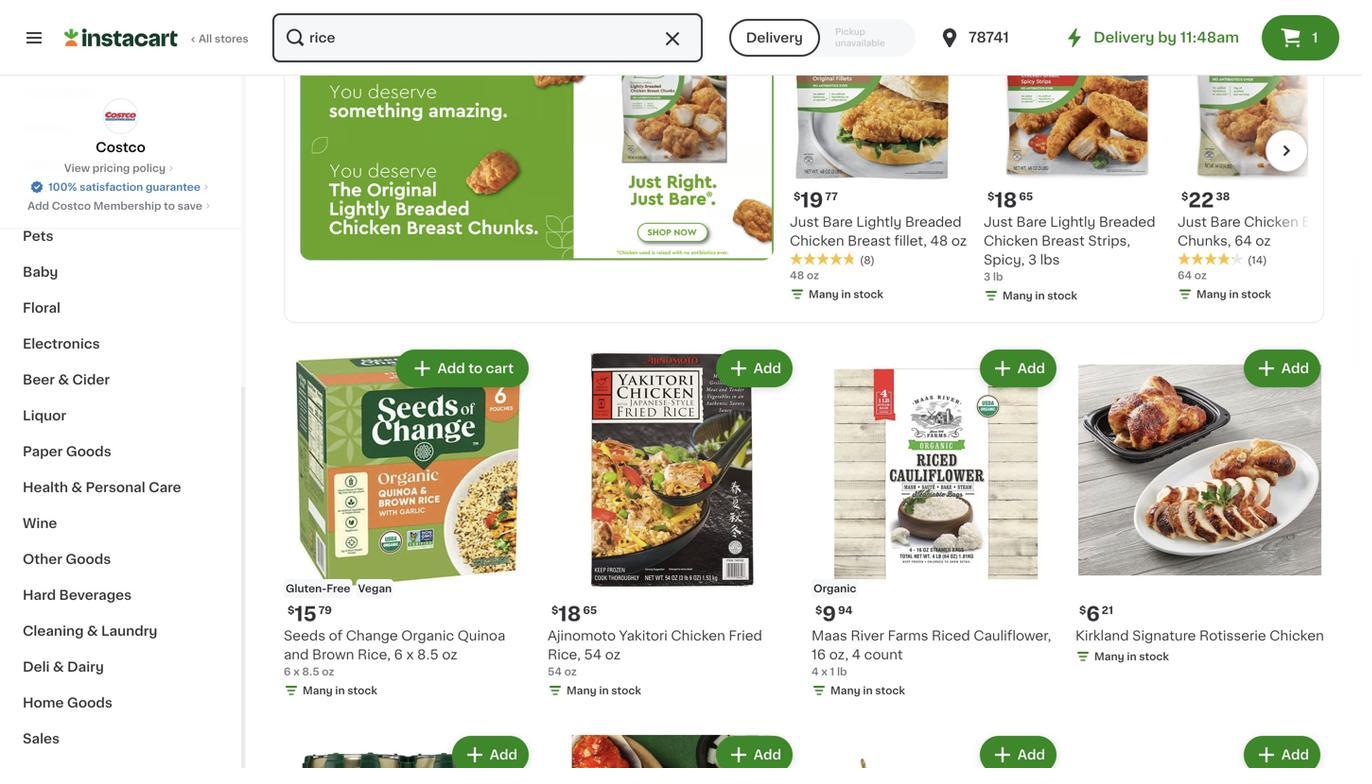Task type: vqa. For each thing, say whether or not it's contained in the screenshot.
Delivery by 11:45am to the bottom
no



Task type: locate. For each thing, give the bounding box(es) containing it.
& right health
[[71, 481, 82, 495]]

breaded up strips,
[[1099, 216, 1155, 229]]

river
[[851, 630, 884, 643]]

lb inside maas river farms riced cauliflower, 16 oz, 4 count 4 x 1 lb
[[837, 667, 847, 678]]

pricing
[[92, 163, 130, 174]]

lb down spicy,
[[993, 272, 1003, 282]]

0 horizontal spatial to
[[164, 201, 175, 211]]

chicken inside ajinomoto yakitori chicken fried rice, 54 oz 54 oz
[[671, 630, 725, 643]]

product group
[[790, 0, 976, 306], [984, 0, 1170, 307], [1178, 0, 1362, 306], [284, 346, 533, 703], [548, 346, 796, 703], [812, 346, 1060, 703], [1075, 346, 1324, 669], [284, 733, 533, 769], [548, 733, 796, 769], [812, 733, 1060, 769], [1075, 733, 1324, 769]]

6 down change
[[394, 649, 403, 662]]

1 vertical spatial 1
[[830, 667, 834, 678]]

0 horizontal spatial 48
[[790, 270, 804, 281]]

bare inside just bare chicken breast chunks, 64 oz
[[1210, 216, 1241, 229]]

rice, down change
[[358, 649, 391, 662]]

1 horizontal spatial just
[[984, 216, 1013, 229]]

1 vertical spatial organic
[[401, 630, 454, 643]]

just down 19
[[790, 216, 819, 229]]

0 vertical spatial lb
[[993, 272, 1003, 282]]

0 horizontal spatial bare
[[822, 216, 853, 229]]

64 oz
[[1178, 270, 1207, 281]]

0 horizontal spatial 6
[[284, 667, 291, 678]]

product group containing 15
[[284, 346, 533, 703]]

$ for kirkland signature rotisserie chicken
[[1079, 606, 1086, 616]]

service type group
[[729, 19, 916, 57]]

0 horizontal spatial just
[[790, 216, 819, 229]]

costco up view pricing policy link on the left of page
[[96, 141, 145, 154]]

lightly up fillet,
[[856, 216, 902, 229]]

18 inside item carousel region
[[994, 190, 1017, 210]]

$ down gluten- at the bottom left of the page
[[288, 606, 294, 616]]

65 up spicy,
[[1019, 191, 1033, 202]]

many in stock down (8)
[[809, 289, 883, 300]]

home
[[23, 697, 64, 710]]

liquor
[[23, 410, 66, 423]]

paper goods
[[23, 445, 111, 459]]

54
[[584, 649, 602, 662], [548, 667, 562, 678]]

rice, inside ajinomoto yakitori chicken fried rice, 54 oz 54 oz
[[548, 649, 581, 662]]

$ left '21'
[[1079, 606, 1086, 616]]

0 horizontal spatial 8.5
[[302, 667, 319, 678]]

& right "beer"
[[58, 374, 69, 387]]

paper
[[23, 445, 63, 459]]

1 vertical spatial $ 18 65
[[551, 605, 597, 625]]

1 just from the left
[[790, 216, 819, 229]]

1 horizontal spatial x
[[406, 649, 414, 662]]

1 horizontal spatial costco
[[96, 141, 145, 154]]

4 down 16
[[812, 667, 819, 678]]

1 vertical spatial to
[[468, 362, 483, 375]]

0 vertical spatial to
[[164, 201, 175, 211]]

0 vertical spatial 65
[[1019, 191, 1033, 202]]

many in stock down brown
[[303, 686, 377, 697]]

& inside meat & seafood link
[[61, 158, 72, 171]]

goods up beverages
[[66, 553, 111, 567]]

8.5
[[417, 649, 439, 662], [302, 667, 319, 678]]

$ left 77
[[794, 191, 801, 202]]

1 horizontal spatial rice,
[[548, 649, 581, 662]]

6
[[1086, 605, 1100, 625], [394, 649, 403, 662], [284, 667, 291, 678]]

just inside just bare chicken breast chunks, 64 oz
[[1178, 216, 1207, 229]]

breaded up fillet,
[[905, 216, 961, 229]]

pets link
[[11, 218, 230, 254]]

$ 19 77
[[794, 190, 838, 210]]

health
[[23, 481, 68, 495]]

& inside snacks & candy link
[[75, 194, 86, 207]]

0 horizontal spatial 65
[[583, 606, 597, 616]]

bare up lbs
[[1016, 216, 1047, 229]]

1 horizontal spatial 6
[[394, 649, 403, 662]]

1 vertical spatial 8.5
[[302, 667, 319, 678]]

3 just from the left
[[1178, 216, 1207, 229]]

48 down 19
[[790, 270, 804, 281]]

rice,
[[358, 649, 391, 662], [548, 649, 581, 662]]

6 left '21'
[[1086, 605, 1100, 625]]

& up 100%
[[61, 158, 72, 171]]

0 horizontal spatial lb
[[837, 667, 847, 678]]

3 down spicy,
[[984, 272, 991, 282]]

by
[[1158, 31, 1177, 44]]

many in stock down ajinomoto
[[567, 686, 641, 697]]

just up chunks,
[[1178, 216, 1207, 229]]

$ up spicy,
[[987, 191, 994, 202]]

breast inside just bare lightly breaded chicken breast fillet, 48 oz
[[848, 234, 891, 248]]

bare inside just bare lightly breaded chicken breast strips, spicy, 3 lbs 3 lb
[[1016, 216, 1047, 229]]

vegan
[[358, 584, 392, 594]]

6 down and
[[284, 667, 291, 678]]

& inside deli & dairy link
[[53, 661, 64, 674]]

2 breaded from the left
[[1099, 216, 1155, 229]]

chicken up 48 oz
[[790, 234, 844, 248]]

quinoa
[[458, 630, 505, 643]]

15
[[294, 605, 317, 625]]

x
[[406, 649, 414, 662], [293, 667, 300, 678], [821, 667, 828, 678]]

1 lightly from the left
[[856, 216, 902, 229]]

chicken up spicy,
[[984, 234, 1038, 248]]

0 vertical spatial costco
[[96, 141, 145, 154]]

2 horizontal spatial breast
[[1302, 216, 1345, 229]]

$ inside '$ 19 77'
[[794, 191, 801, 202]]

2 horizontal spatial x
[[821, 667, 828, 678]]

48 right fillet,
[[930, 234, 948, 248]]

count
[[864, 649, 903, 662]]

lb inside just bare lightly breaded chicken breast strips, spicy, 3 lbs 3 lb
[[993, 272, 1003, 282]]

product group containing 19
[[790, 0, 976, 306]]

lightly for fillet,
[[856, 216, 902, 229]]

64 inside just bare chicken breast chunks, 64 oz
[[1234, 234, 1252, 248]]

many down kirkland
[[1094, 652, 1124, 662]]

1 rice, from the left
[[358, 649, 391, 662]]

0 horizontal spatial breaded
[[905, 216, 961, 229]]

$ for maas river farms riced cauliflower, 16 oz, 4 count
[[815, 606, 822, 616]]

48
[[930, 234, 948, 248], [790, 270, 804, 281]]

1 vertical spatial 65
[[583, 606, 597, 616]]

1 horizontal spatial bare
[[1016, 216, 1047, 229]]

other
[[23, 553, 62, 567]]

1 horizontal spatial breaded
[[1099, 216, 1155, 229]]

to down guarantee
[[164, 201, 175, 211]]

100% satisfaction guarantee
[[48, 182, 200, 192]]

0 vertical spatial 54
[[584, 649, 602, 662]]

$ 18 65 inside item carousel region
[[987, 190, 1033, 210]]

save
[[177, 201, 202, 211]]

2 horizontal spatial bare
[[1210, 216, 1241, 229]]

& inside the cleaning & laundry link
[[87, 625, 98, 638]]

just bare lightly breaded chicken breast fillet, 48 oz
[[790, 216, 967, 248]]

yakitori
[[619, 630, 668, 643]]

fried
[[729, 630, 762, 643]]

78741 button
[[938, 11, 1052, 64]]

1 horizontal spatial to
[[468, 362, 483, 375]]

$ 6 21
[[1079, 605, 1113, 625]]

in down ajinomoto
[[599, 686, 609, 697]]

& right deli
[[53, 661, 64, 674]]

meat & seafood link
[[11, 147, 230, 183]]

0 vertical spatial $ 18 65
[[987, 190, 1033, 210]]

2 just from the left
[[984, 216, 1013, 229]]

hard beverages
[[23, 589, 132, 603]]

0 vertical spatial 64
[[1234, 234, 1252, 248]]

maas
[[812, 630, 847, 643]]

delivery inside button
[[746, 31, 803, 44]]

home goods link
[[11, 686, 230, 722]]

breaded inside just bare lightly breaded chicken breast strips, spicy, 3 lbs 3 lb
[[1099, 216, 1155, 229]]

0 horizontal spatial breast
[[848, 234, 891, 248]]

many down 48 oz
[[809, 289, 839, 300]]

chicken inside just bare lightly breaded chicken breast strips, spicy, 3 lbs 3 lb
[[984, 234, 1038, 248]]

1 horizontal spatial 48
[[930, 234, 948, 248]]

1 horizontal spatial 4
[[852, 649, 861, 662]]

other goods
[[23, 553, 111, 567]]

0 vertical spatial 1
[[1312, 31, 1318, 44]]

view
[[64, 163, 90, 174]]

1 horizontal spatial $ 18 65
[[987, 190, 1033, 210]]

0 horizontal spatial 4
[[812, 667, 819, 678]]

& for beer
[[58, 374, 69, 387]]

77
[[825, 191, 838, 202]]

64 down chunks,
[[1178, 270, 1192, 281]]

1 vertical spatial 64
[[1178, 270, 1192, 281]]

$ 9 94
[[815, 605, 853, 625]]

breaded
[[905, 216, 961, 229], [1099, 216, 1155, 229]]

1 breaded from the left
[[905, 216, 961, 229]]

organic left quinoa
[[401, 630, 454, 643]]

1 horizontal spatial delivery
[[1094, 31, 1154, 44]]

add costco membership to save link
[[28, 199, 214, 214]]

cart
[[486, 362, 514, 375]]

bare down 77
[[822, 216, 853, 229]]

seeds of change organic quinoa and brown rice, 6 x 8.5 oz 6 x 8.5 oz
[[284, 630, 505, 678]]

add to cart button
[[398, 352, 527, 386]]

breast inside just bare lightly breaded chicken breast strips, spicy, 3 lbs 3 lb
[[1041, 234, 1085, 248]]

1 horizontal spatial 18
[[994, 190, 1017, 210]]

chicken inside just bare chicken breast chunks, 64 oz
[[1244, 216, 1298, 229]]

4 right oz,
[[852, 649, 861, 662]]

chicken inside just bare lightly breaded chicken breast fillet, 48 oz
[[790, 234, 844, 248]]

& for snacks
[[75, 194, 86, 207]]

chicken up (14)
[[1244, 216, 1298, 229]]

$ inside $ 22 38
[[1181, 191, 1188, 202]]

bare down 38
[[1210, 216, 1241, 229]]

organic up "94"
[[813, 584, 856, 594]]

1 vertical spatial 54
[[548, 667, 562, 678]]

0 horizontal spatial 1
[[830, 667, 834, 678]]

★★★★★
[[790, 253, 856, 266], [790, 253, 856, 266], [1178, 253, 1244, 266], [1178, 253, 1244, 266]]

18 up spicy,
[[994, 190, 1017, 210]]

lightly inside just bare lightly breaded chicken breast fillet, 48 oz
[[856, 216, 902, 229]]

2 horizontal spatial 6
[[1086, 605, 1100, 625]]

0 horizontal spatial costco
[[52, 201, 91, 211]]

65 up ajinomoto
[[583, 606, 597, 616]]

65 inside item carousel region
[[1019, 191, 1033, 202]]

1 button
[[1262, 15, 1339, 61]]

lbs
[[1040, 253, 1060, 267]]

& down beverages
[[87, 625, 98, 638]]

1 horizontal spatial organic
[[813, 584, 856, 594]]

policy
[[132, 163, 166, 174]]

1 horizontal spatial breast
[[1041, 234, 1085, 248]]

beer
[[23, 374, 55, 387]]

stock down ajinomoto yakitori chicken fried rice, 54 oz 54 oz
[[611, 686, 641, 697]]

None search field
[[271, 11, 704, 64]]

lb
[[993, 272, 1003, 282], [837, 667, 847, 678]]

48 oz
[[790, 270, 819, 281]]

$ up ajinomoto
[[551, 606, 558, 616]]

meat
[[23, 158, 58, 171]]

1 vertical spatial goods
[[66, 553, 111, 567]]

0 horizontal spatial organic
[[401, 630, 454, 643]]

$ 18 65 up spicy,
[[987, 190, 1033, 210]]

$ for just bare lightly breaded chicken breast strips, spicy, 3 lbs
[[987, 191, 994, 202]]

& for cleaning
[[87, 625, 98, 638]]

oz
[[951, 234, 967, 248], [1255, 234, 1271, 248], [807, 270, 819, 281], [1194, 270, 1207, 281], [442, 649, 457, 662], [605, 649, 621, 662], [322, 667, 334, 678], [564, 667, 577, 678]]

0 vertical spatial 18
[[994, 190, 1017, 210]]

19
[[801, 190, 823, 210]]

1
[[1312, 31, 1318, 44], [830, 667, 834, 678]]

to inside "add to cart" button
[[468, 362, 483, 375]]

just inside just bare lightly breaded chicken breast fillet, 48 oz
[[790, 216, 819, 229]]

$ inside $ 6 21
[[1079, 606, 1086, 616]]

1 horizontal spatial 1
[[1312, 31, 1318, 44]]

electronics
[[23, 338, 100, 351]]

beverages
[[59, 589, 132, 603]]

2 lightly from the left
[[1050, 216, 1096, 229]]

maas river farms riced cauliflower, 16 oz, 4 count 4 x 1 lb
[[812, 630, 1051, 678]]

18 up ajinomoto
[[558, 605, 581, 625]]

& inside beer & cider link
[[58, 374, 69, 387]]

3 left lbs
[[1028, 253, 1037, 267]]

64 up (14)
[[1234, 234, 1252, 248]]

1 bare from the left
[[822, 216, 853, 229]]

$ inside $ 15 79
[[288, 606, 294, 616]]

1 vertical spatial 18
[[558, 605, 581, 625]]

organic
[[813, 584, 856, 594], [401, 630, 454, 643]]

$ inside "$ 9 94"
[[815, 606, 822, 616]]

1 vertical spatial 3
[[984, 272, 991, 282]]

1 vertical spatial lb
[[837, 667, 847, 678]]

costco
[[96, 141, 145, 154], [52, 201, 91, 211]]

to left "cart"
[[468, 362, 483, 375]]

breaded for strips,
[[1099, 216, 1155, 229]]

delivery for delivery
[[746, 31, 803, 44]]

1 horizontal spatial 8.5
[[417, 649, 439, 662]]

0 horizontal spatial rice,
[[358, 649, 391, 662]]

0 vertical spatial 6
[[1086, 605, 1100, 625]]

$ 18 65 up ajinomoto
[[551, 605, 597, 625]]

brown
[[312, 649, 354, 662]]

care
[[149, 481, 181, 495]]

goods up 'health & personal care'
[[66, 445, 111, 459]]

0 horizontal spatial delivery
[[746, 31, 803, 44]]

chicken left "fried" in the bottom right of the page
[[671, 630, 725, 643]]

1 horizontal spatial 54
[[584, 649, 602, 662]]

health & personal care link
[[11, 470, 230, 506]]

bakery
[[23, 122, 71, 135]]

baby link
[[11, 254, 230, 290]]

gluten-
[[286, 584, 327, 594]]

2 bare from the left
[[1016, 216, 1047, 229]]

& inside health & personal care link
[[71, 481, 82, 495]]

1 horizontal spatial 64
[[1234, 234, 1252, 248]]

3 bare from the left
[[1210, 216, 1241, 229]]

2 horizontal spatial just
[[1178, 216, 1207, 229]]

$ left 38
[[1181, 191, 1188, 202]]

2 vertical spatial goods
[[67, 697, 112, 710]]

breaded inside just bare lightly breaded chicken breast fillet, 48 oz
[[905, 216, 961, 229]]

cleaning
[[23, 625, 84, 638]]

breast
[[1302, 216, 1345, 229], [848, 234, 891, 248], [1041, 234, 1085, 248]]

goods for home goods
[[67, 697, 112, 710]]

1 vertical spatial 4
[[812, 667, 819, 678]]

view pricing policy
[[64, 163, 166, 174]]

0 vertical spatial 3
[[1028, 253, 1037, 267]]

costco down 100%
[[52, 201, 91, 211]]

hard beverages link
[[11, 578, 230, 614]]

18 for 22
[[994, 190, 1017, 210]]

0 horizontal spatial lightly
[[856, 216, 902, 229]]

bare inside just bare lightly breaded chicken breast fillet, 48 oz
[[822, 216, 853, 229]]

to inside add costco membership to save link
[[164, 201, 175, 211]]

38
[[1216, 191, 1230, 202]]

home goods
[[23, 697, 112, 710]]

satisfaction
[[80, 182, 143, 192]]

add to cart
[[438, 362, 514, 375]]

0 vertical spatial 48
[[930, 234, 948, 248]]

1 horizontal spatial 65
[[1019, 191, 1033, 202]]

farms
[[888, 630, 928, 643]]

0 vertical spatial goods
[[66, 445, 111, 459]]

0 horizontal spatial $ 18 65
[[551, 605, 597, 625]]

1 horizontal spatial lightly
[[1050, 216, 1096, 229]]

goods down dairy
[[67, 697, 112, 710]]

$ for just bare chicken breast chunks, 64 oz
[[1181, 191, 1188, 202]]

lightly up strips,
[[1050, 216, 1096, 229]]

& down 100%
[[75, 194, 86, 207]]

65 for 9
[[583, 606, 597, 616]]

1 inside maas river farms riced cauliflower, 16 oz, 4 count 4 x 1 lb
[[830, 667, 834, 678]]

product group containing 9
[[812, 346, 1060, 703]]

rice, down ajinomoto
[[548, 649, 581, 662]]

lightly
[[856, 216, 902, 229], [1050, 216, 1096, 229]]

of
[[329, 630, 343, 643]]

lb down oz,
[[837, 667, 847, 678]]

$ left "94"
[[815, 606, 822, 616]]

1 horizontal spatial lb
[[993, 272, 1003, 282]]

1 vertical spatial 6
[[394, 649, 403, 662]]

0 horizontal spatial 18
[[558, 605, 581, 625]]

2 rice, from the left
[[548, 649, 581, 662]]

lightly inside just bare lightly breaded chicken breast strips, spicy, 3 lbs 3 lb
[[1050, 216, 1096, 229]]

0 vertical spatial 8.5
[[417, 649, 439, 662]]

& for meat
[[61, 158, 72, 171]]

just up spicy,
[[984, 216, 1013, 229]]



Task type: describe. For each thing, give the bounding box(es) containing it.
breast inside just bare chicken breast chunks, 64 oz
[[1302, 216, 1345, 229]]

& for deli
[[53, 661, 64, 674]]

signature
[[1132, 630, 1196, 643]]

kirkland
[[1075, 630, 1129, 643]]

21
[[1102, 606, 1113, 616]]

oz inside just bare lightly breaded chicken breast fillet, 48 oz
[[951, 234, 967, 248]]

deli & dairy
[[23, 661, 104, 674]]

0 vertical spatial 4
[[852, 649, 861, 662]]

0 vertical spatial organic
[[813, 584, 856, 594]]

ajinomoto yakitori chicken fried rice, 54 oz 54 oz
[[548, 630, 762, 678]]

1 inside button
[[1312, 31, 1318, 44]]

instacart logo image
[[64, 26, 178, 49]]

bakery link
[[11, 111, 230, 147]]

candy
[[90, 194, 135, 207]]

beer & cider link
[[11, 362, 230, 398]]

in down the count
[[863, 686, 873, 697]]

household
[[23, 86, 97, 99]]

paper goods link
[[11, 434, 230, 470]]

spicy,
[[984, 253, 1025, 267]]

hard
[[23, 589, 56, 603]]

0 horizontal spatial x
[[293, 667, 300, 678]]

health & personal care
[[23, 481, 181, 495]]

48 inside just bare lightly breaded chicken breast fillet, 48 oz
[[930, 234, 948, 248]]

delivery for delivery by 11:48am
[[1094, 31, 1154, 44]]

many down ajinomoto
[[567, 686, 597, 697]]

just bare lightly breaded chicken breast strips, spicy, 3 lbs 3 lb
[[984, 216, 1155, 282]]

65 for 22
[[1019, 191, 1033, 202]]

78741
[[969, 31, 1009, 44]]

goods for paper goods
[[66, 445, 111, 459]]

& for health
[[71, 481, 82, 495]]

costco link
[[96, 98, 145, 157]]

stock down the count
[[875, 686, 905, 697]]

household link
[[11, 75, 230, 111]]

1 vertical spatial costco
[[52, 201, 91, 211]]

Search field
[[272, 13, 703, 62]]

stock down (8)
[[853, 289, 883, 300]]

snacks & candy
[[23, 194, 135, 207]]

many in stock down the count
[[830, 686, 905, 697]]

$ for just bare lightly breaded chicken breast fillet, 48 oz
[[794, 191, 801, 202]]

just for 22
[[1178, 216, 1207, 229]]

costco logo image
[[103, 98, 139, 134]]

lightly for strips,
[[1050, 216, 1096, 229]]

chicken right rotisserie
[[1270, 630, 1324, 643]]

in down brown
[[335, 686, 345, 697]]

$ for seeds of change organic quinoa and brown rice, 6 x 8.5 oz
[[288, 606, 294, 616]]

oz inside just bare chicken breast chunks, 64 oz
[[1255, 234, 1271, 248]]

many down oz,
[[830, 686, 860, 697]]

cleaning & laundry
[[23, 625, 157, 638]]

deli
[[23, 661, 50, 674]]

100% satisfaction guarantee button
[[29, 176, 212, 195]]

all stores link
[[64, 11, 250, 64]]

seeds
[[284, 630, 325, 643]]

seafood
[[75, 158, 132, 171]]

gluten-free vegan
[[286, 584, 392, 594]]

bare for 22
[[1210, 216, 1241, 229]]

rotisserie
[[1199, 630, 1266, 643]]

0 horizontal spatial 54
[[548, 667, 562, 678]]

in down lbs
[[1035, 291, 1045, 301]]

beer & cider
[[23, 374, 110, 387]]

$ 18 65 for 22
[[987, 190, 1033, 210]]

(14)
[[1248, 255, 1267, 266]]

snacks & candy link
[[11, 183, 230, 218]]

9
[[822, 605, 836, 625]]

many down brown
[[303, 686, 333, 697]]

$ 15 79
[[288, 605, 332, 625]]

cider
[[72, 374, 110, 387]]

ajinomoto
[[548, 630, 616, 643]]

cauliflower,
[[974, 630, 1051, 643]]

product group containing 6
[[1075, 346, 1324, 669]]

0 horizontal spatial 3
[[984, 272, 991, 282]]

16
[[812, 649, 826, 662]]

0 horizontal spatial 64
[[1178, 270, 1192, 281]]

x inside maas river farms riced cauliflower, 16 oz, 4 count 4 x 1 lb
[[821, 667, 828, 678]]

and
[[284, 649, 309, 662]]

add inside button
[[438, 362, 465, 375]]

18 for 9
[[558, 605, 581, 625]]

many down spicy,
[[1003, 291, 1033, 301]]

change
[[346, 630, 398, 643]]

$ for ajinomoto yakitori chicken fried rice, 54 oz
[[551, 606, 558, 616]]

stock down brown
[[347, 686, 377, 697]]

stock down (14)
[[1241, 289, 1271, 300]]

stock down lbs
[[1047, 291, 1077, 301]]

22
[[1188, 190, 1214, 210]]

laundry
[[101, 625, 157, 638]]

(8)
[[860, 255, 875, 266]]

electronics link
[[11, 326, 230, 362]]

breast for just bare lightly breaded chicken breast fillet, 48 oz
[[848, 234, 891, 248]]

goods for other goods
[[66, 553, 111, 567]]

item carousel region
[[774, 0, 1362, 307]]

liquor link
[[11, 398, 230, 434]]

2 vertical spatial 6
[[284, 667, 291, 678]]

sales
[[23, 733, 60, 746]]

other goods link
[[11, 542, 230, 578]]

79
[[318, 606, 332, 616]]

personal
[[86, 481, 145, 495]]

in down just bare lightly breaded chicken breast fillet, 48 oz
[[841, 289, 851, 300]]

delivery by 11:48am link
[[1063, 26, 1239, 49]]

many in stock down (14)
[[1196, 289, 1271, 300]]

$ 18 65 for 9
[[551, 605, 597, 625]]

bare for 19
[[822, 216, 853, 229]]

cleaning & laundry link
[[11, 614, 230, 650]]

many in stock down kirkland
[[1094, 652, 1169, 662]]

many in stock down lbs
[[1003, 291, 1077, 301]]

floral link
[[11, 290, 230, 326]]

1 horizontal spatial 3
[[1028, 253, 1037, 267]]

meat & seafood
[[23, 158, 132, 171]]

fillet,
[[894, 234, 927, 248]]

in down chunks,
[[1229, 289, 1239, 300]]

just for 19
[[790, 216, 819, 229]]

stock down signature at the bottom
[[1139, 652, 1169, 662]]

just bare chicken bites image
[[300, 0, 774, 261]]

snacks
[[23, 194, 72, 207]]

stores
[[215, 34, 248, 44]]

view pricing policy link
[[64, 161, 177, 176]]

riced
[[932, 630, 970, 643]]

in down kirkland
[[1127, 652, 1137, 662]]

breaded for fillet,
[[905, 216, 961, 229]]

breast for just bare lightly breaded chicken breast strips, spicy, 3 lbs 3 lb
[[1041, 234, 1085, 248]]

delivery button
[[729, 19, 820, 57]]

add costco membership to save
[[28, 201, 202, 211]]

strips,
[[1088, 234, 1130, 248]]

rice, inside seeds of change organic quinoa and brown rice, 6 x 8.5 oz 6 x 8.5 oz
[[358, 649, 391, 662]]

many down 64 oz
[[1196, 289, 1226, 300]]

product group containing 22
[[1178, 0, 1362, 306]]

oz,
[[829, 649, 849, 662]]

$ 22 38
[[1181, 190, 1230, 210]]

1 vertical spatial 48
[[790, 270, 804, 281]]

just inside just bare lightly breaded chicken breast strips, spicy, 3 lbs 3 lb
[[984, 216, 1013, 229]]

pets
[[23, 230, 53, 243]]

organic inside seeds of change organic quinoa and brown rice, 6 x 8.5 oz 6 x 8.5 oz
[[401, 630, 454, 643]]

delivery by 11:48am
[[1094, 31, 1239, 44]]

deli & dairy link
[[11, 650, 230, 686]]



